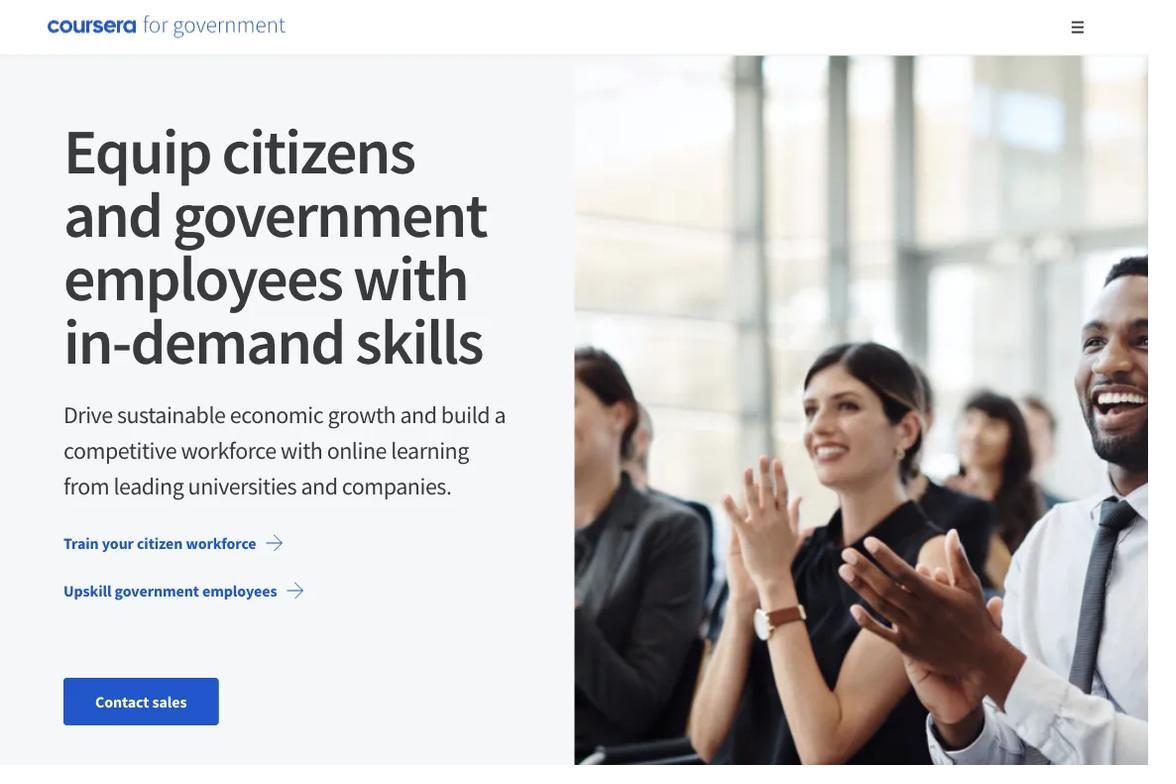 Task type: describe. For each thing, give the bounding box(es) containing it.
sustainable
[[117, 400, 226, 429]]

1 vertical spatial and
[[400, 400, 437, 429]]

citizens
[[222, 111, 415, 190]]

coursera for government image
[[48, 16, 286, 39]]

drive sustainable economic growth and build a competitive workforce with online learning from leading universities and companies.
[[63, 400, 506, 501]]

from
[[63, 471, 109, 501]]

economic
[[230, 400, 323, 429]]

leading
[[113, 471, 184, 501]]

equip
[[63, 111, 211, 190]]

contact sales link
[[63, 678, 219, 726]]

sales
[[152, 692, 187, 712]]

train your citizen workforce
[[63, 534, 256, 553]]

equip citizens and government employees with in-demand skills
[[63, 111, 487, 381]]

contact
[[95, 692, 149, 712]]

1 horizontal spatial and
[[301, 471, 338, 501]]

online
[[327, 435, 387, 465]]

learning
[[391, 435, 469, 465]]

workforce inside drive sustainable economic growth and build a competitive workforce with online learning from leading universities and companies.
[[181, 435, 276, 465]]

and inside equip citizens and government employees with in-demand skills
[[63, 174, 162, 254]]

employees inside equip citizens and government employees with in-demand skills
[[63, 238, 342, 317]]

universities
[[188, 471, 297, 501]]

employees inside the 'upskill government employees' link
[[202, 581, 277, 601]]

upskill government employees link
[[48, 567, 321, 615]]

contact sales
[[95, 692, 187, 712]]



Task type: locate. For each thing, give the bounding box(es) containing it.
workforce
[[181, 435, 276, 465], [186, 534, 256, 553]]

growth
[[328, 400, 396, 429]]

companies.
[[342, 471, 452, 501]]

workforce up the 'upskill government employees' link
[[186, 534, 256, 553]]

1 horizontal spatial with
[[353, 238, 468, 317]]

skills
[[355, 301, 483, 381]]

upskill
[[63, 581, 112, 601]]

government inside equip citizens and government employees with in-demand skills
[[173, 174, 487, 254]]

a
[[494, 400, 506, 429]]

0 vertical spatial government
[[173, 174, 487, 254]]

0 vertical spatial employees
[[63, 238, 342, 317]]

with inside drive sustainable economic growth and build a competitive workforce with online learning from leading universities and companies.
[[281, 435, 323, 465]]

upskill government employees
[[63, 581, 277, 601]]

with inside equip citizens and government employees with in-demand skills
[[353, 238, 468, 317]]

in-
[[63, 301, 130, 381]]

citizen
[[137, 534, 183, 553]]

2 vertical spatial and
[[301, 471, 338, 501]]

train
[[63, 534, 99, 553]]

employees
[[63, 238, 342, 317], [202, 581, 277, 601]]

1 vertical spatial with
[[281, 435, 323, 465]]

train your citizen workforce link
[[48, 520, 300, 567]]

2 horizontal spatial and
[[400, 400, 437, 429]]

with
[[353, 238, 468, 317], [281, 435, 323, 465]]

build
[[441, 400, 490, 429]]

and
[[63, 174, 162, 254], [400, 400, 437, 429], [301, 471, 338, 501]]

government
[[173, 174, 487, 254], [115, 581, 199, 601]]

drive
[[63, 400, 113, 429]]

1 vertical spatial employees
[[202, 581, 277, 601]]

0 vertical spatial and
[[63, 174, 162, 254]]

0 horizontal spatial and
[[63, 174, 162, 254]]

0 vertical spatial workforce
[[181, 435, 276, 465]]

competitive
[[63, 435, 177, 465]]

demand
[[130, 301, 345, 381]]

workforce up universities
[[181, 435, 276, 465]]

0 horizontal spatial with
[[281, 435, 323, 465]]

your
[[102, 534, 134, 553]]

1 vertical spatial workforce
[[186, 534, 256, 553]]

1 vertical spatial government
[[115, 581, 199, 601]]

0 vertical spatial with
[[353, 238, 468, 317]]



Task type: vqa. For each thing, say whether or not it's contained in the screenshot.
topmost Social
no



